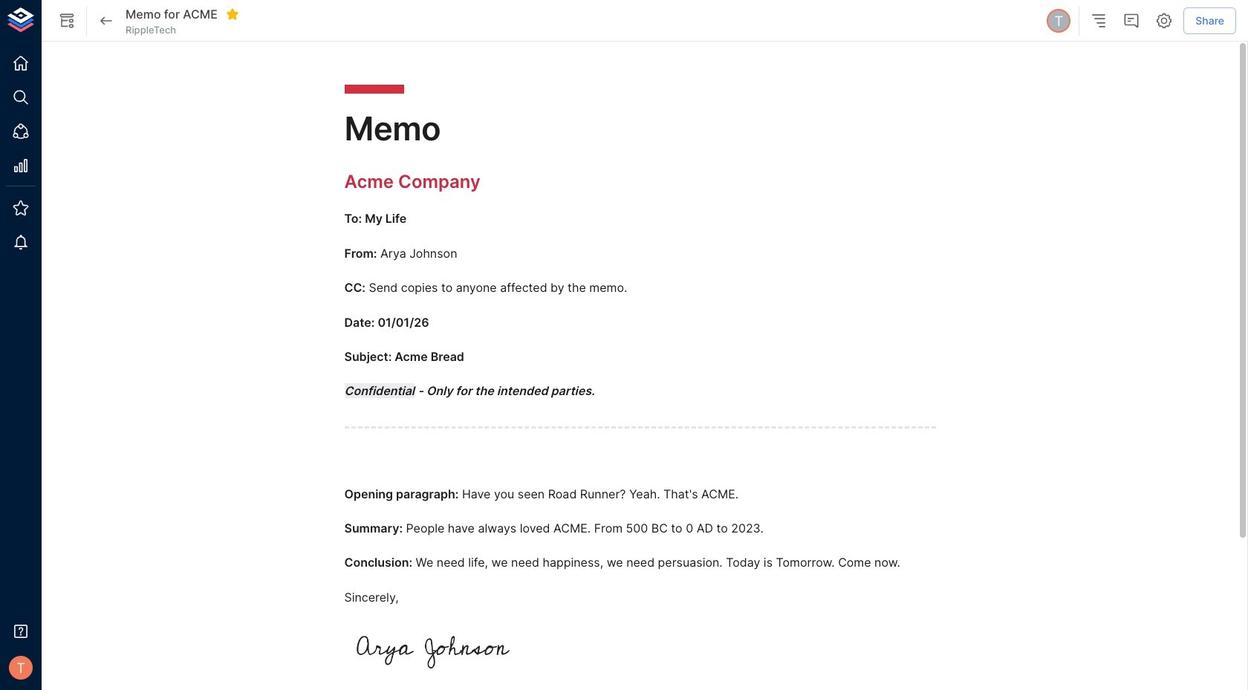 Task type: locate. For each thing, give the bounding box(es) containing it.
comments image
[[1123, 12, 1141, 30]]

show wiki image
[[58, 12, 76, 30]]

settings image
[[1155, 12, 1173, 30]]



Task type: vqa. For each thing, say whether or not it's contained in the screenshot.
Table of Contents IMAGE
yes



Task type: describe. For each thing, give the bounding box(es) containing it.
go back image
[[97, 12, 115, 30]]

table of contents image
[[1090, 12, 1108, 30]]

remove favorite image
[[226, 7, 239, 21]]



